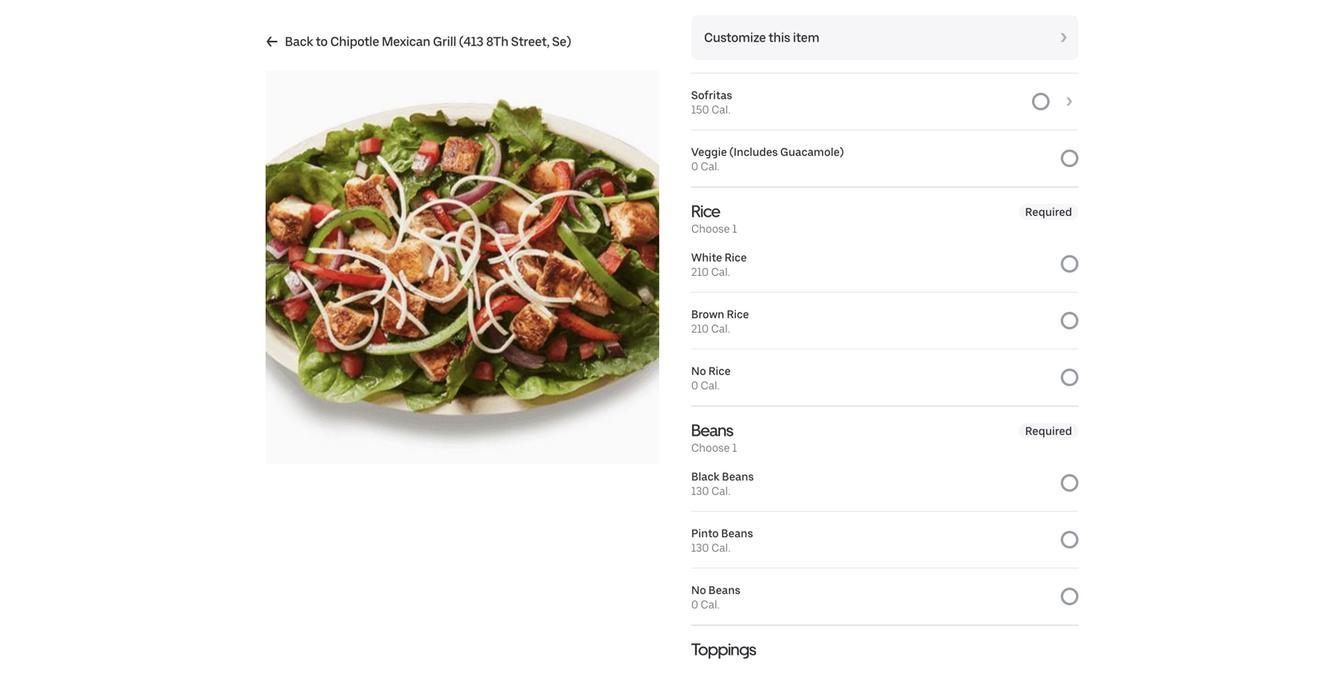 Task type: locate. For each thing, give the bounding box(es) containing it.
beans up black
[[691, 421, 733, 441]]

1 1 from the top
[[732, 222, 737, 236]]

0 vertical spatial choose
[[691, 222, 730, 236]]

rice right white
[[725, 251, 747, 264]]

1
[[732, 222, 737, 236], [732, 441, 737, 455]]

choose up white
[[691, 222, 730, 236]]

no inside 'no beans 0 cal.'
[[691, 584, 706, 597]]

no down brown rice 210 cal.
[[691, 364, 706, 378]]

rice choose 1
[[691, 201, 737, 236]]

choose for rice
[[691, 222, 730, 236]]

2 required from the top
[[1025, 425, 1072, 438]]

white rice 210 cal.
[[691, 251, 747, 279]]

1 vertical spatial choose
[[691, 441, 730, 455]]

1 vertical spatial no
[[691, 584, 706, 597]]

210 for white rice 210 cal.
[[691, 265, 709, 279]]

toppings
[[691, 640, 756, 660]]

0 vertical spatial 1
[[732, 222, 737, 236]]

se)
[[552, 34, 571, 49]]

130
[[691, 485, 709, 498], [691, 541, 709, 555]]

beans right the pinto
[[721, 527, 753, 541]]

no
[[691, 364, 706, 378], [691, 584, 706, 597]]

cal. inside "no rice 0 cal."
[[701, 379, 720, 392]]

mexican
[[382, 34, 430, 49]]

required for beans
[[1025, 425, 1072, 438]]

no down the "pinto beans 130 cal."
[[691, 584, 706, 597]]

cal. for pinto beans 130 cal.
[[712, 541, 730, 555]]

cal. inside white rice 210 cal.
[[711, 265, 730, 279]]

1 vertical spatial 210
[[691, 322, 709, 336]]

beans inside 'no beans 0 cal.'
[[709, 584, 741, 597]]

0 vertical spatial 130
[[691, 485, 709, 498]]

cal. up beans choose 1
[[701, 379, 720, 392]]

0 for rice
[[691, 379, 698, 392]]

rice down brown rice 210 cal.
[[709, 364, 731, 378]]

beans inside the "pinto beans 130 cal."
[[721, 527, 753, 541]]

0 vertical spatial 210
[[691, 265, 709, 279]]

0 vertical spatial 0
[[691, 160, 698, 173]]

cal. down black
[[712, 485, 730, 498]]

cal. inside 'no beans 0 cal.'
[[701, 598, 720, 612]]

130 inside the black beans 130 cal.
[[691, 485, 709, 498]]

choose
[[691, 222, 730, 236], [691, 441, 730, 455]]

0 vertical spatial no
[[691, 364, 706, 378]]

0 up beans choose 1
[[691, 379, 698, 392]]

210 inside white rice 210 cal.
[[691, 265, 709, 279]]

210 down brown
[[691, 322, 709, 336]]

cal. inside the black beans 130 cal.
[[712, 485, 730, 498]]

customize
[[704, 30, 766, 45]]

cal.
[[712, 103, 731, 116], [701, 160, 720, 173], [711, 265, 730, 279], [711, 322, 730, 336], [701, 379, 720, 392], [712, 485, 730, 498], [712, 541, 730, 555], [701, 598, 720, 612]]

rice inside "no rice 0 cal."
[[709, 364, 731, 378]]

choose inside rice choose 1
[[691, 222, 730, 236]]

no inside "no rice 0 cal."
[[691, 364, 706, 378]]

210 for brown rice 210 cal.
[[691, 322, 709, 336]]

rice
[[691, 201, 720, 221], [725, 251, 747, 264], [727, 308, 749, 321], [709, 364, 731, 378]]

0
[[691, 160, 698, 173], [691, 379, 698, 392], [691, 598, 698, 612]]

rice up white
[[691, 201, 720, 221]]

0 inside 'no beans 0 cal.'
[[691, 598, 698, 612]]

0 down veggie
[[691, 160, 698, 173]]

1 no from the top
[[691, 364, 706, 378]]

required
[[1025, 205, 1072, 219], [1025, 425, 1072, 438]]

(413
[[459, 34, 484, 49]]

0 vertical spatial required
[[1025, 205, 1072, 219]]

rice inside rice choose 1
[[691, 201, 720, 221]]

cal. for black beans 130 cal.
[[712, 485, 730, 498]]

2 210 from the top
[[691, 322, 709, 336]]

choose up black
[[691, 441, 730, 455]]

street,
[[511, 34, 550, 49]]

choose inside beans choose 1
[[691, 441, 730, 455]]

no beans 0 cal.
[[691, 584, 741, 612]]

210 inside brown rice 210 cal.
[[691, 322, 709, 336]]

2 0 from the top
[[691, 379, 698, 392]]

cal. down the pinto
[[712, 541, 730, 555]]

pinto beans 130 cal.
[[691, 527, 753, 555]]

3 0 from the top
[[691, 598, 698, 612]]

cal. inside veggie (includes guacamole) 0 cal.
[[701, 160, 720, 173]]

1 up white rice 210 cal.
[[732, 222, 737, 236]]

white
[[691, 251, 722, 264]]

cal. down brown
[[711, 322, 730, 336]]

130 down black
[[691, 485, 709, 498]]

130 inside the "pinto beans 130 cal."
[[691, 541, 709, 555]]

cal. down veggie
[[701, 160, 720, 173]]

130 down the pinto
[[691, 541, 709, 555]]

0 inside veggie (includes guacamole) 0 cal.
[[691, 160, 698, 173]]

1 for beans
[[732, 441, 737, 455]]

150
[[691, 103, 709, 116]]

beans
[[691, 421, 733, 441], [722, 470, 754, 484], [721, 527, 753, 541], [709, 584, 741, 597]]

cal. down sofritas
[[712, 103, 731, 116]]

1 vertical spatial 0
[[691, 379, 698, 392]]

210 down white
[[691, 265, 709, 279]]

rice inside brown rice 210 cal.
[[727, 308, 749, 321]]

2 vertical spatial 0
[[691, 598, 698, 612]]

beans choose 1
[[691, 421, 737, 455]]

1 required from the top
[[1025, 205, 1072, 219]]

sofritas 150 cal.
[[691, 88, 732, 116]]

rice inside white rice 210 cal.
[[725, 251, 747, 264]]

1 130 from the top
[[691, 485, 709, 498]]

cal. inside the "pinto beans 130 cal."
[[712, 541, 730, 555]]

back
[[285, 34, 313, 49]]

1 vertical spatial 1
[[732, 441, 737, 455]]

rice right brown
[[727, 308, 749, 321]]

cal. inside brown rice 210 cal.
[[711, 322, 730, 336]]

beans down the "pinto beans 130 cal."
[[709, 584, 741, 597]]

1 choose from the top
[[691, 222, 730, 236]]

cal. for brown rice 210 cal.
[[711, 322, 730, 336]]

2 130 from the top
[[691, 541, 709, 555]]

no for rice
[[691, 364, 706, 378]]

cal. down white
[[711, 265, 730, 279]]

1 inside beans choose 1
[[732, 441, 737, 455]]

1 210 from the top
[[691, 265, 709, 279]]

beans inside the black beans 130 cal.
[[722, 470, 754, 484]]

to
[[316, 34, 328, 49]]

2 no from the top
[[691, 584, 706, 597]]

2 choose from the top
[[691, 441, 730, 455]]

210
[[691, 265, 709, 279], [691, 322, 709, 336]]

2 1 from the top
[[732, 441, 737, 455]]

chipotle
[[330, 34, 379, 49]]

1 vertical spatial 130
[[691, 541, 709, 555]]

beans right black
[[722, 470, 754, 484]]

1 up the black beans 130 cal.
[[732, 441, 737, 455]]

0 inside "no rice 0 cal."
[[691, 379, 698, 392]]

1 0 from the top
[[691, 160, 698, 173]]

cal. up toppings
[[701, 598, 720, 612]]

cal. for white rice 210 cal.
[[711, 265, 730, 279]]

0 up toppings
[[691, 598, 698, 612]]

1 inside rice choose 1
[[732, 222, 737, 236]]

1 vertical spatial required
[[1025, 425, 1072, 438]]



Task type: describe. For each thing, give the bounding box(es) containing it.
back to chipotle mexican grill (413 8th street, se)
[[285, 34, 571, 49]]

beans for black beans 130 cal.
[[722, 470, 754, 484]]

130 for black beans 130 cal.
[[691, 485, 709, 498]]

1 for rice
[[732, 222, 737, 236]]

beans inside beans choose 1
[[691, 421, 733, 441]]

guacamole)
[[780, 145, 844, 159]]

customize this item
[[704, 30, 820, 45]]

cal. for no beans 0 cal.
[[701, 598, 720, 612]]

cal. inside sofritas 150 cal.
[[712, 103, 731, 116]]

no rice 0 cal.
[[691, 364, 731, 392]]

choose for beans
[[691, 441, 730, 455]]

130 for pinto beans 130 cal.
[[691, 541, 709, 555]]

pinto
[[691, 527, 719, 541]]

no for beans
[[691, 584, 706, 597]]

item
[[793, 30, 820, 45]]

this
[[769, 30, 790, 45]]

brown
[[691, 308, 725, 321]]

veggie
[[691, 145, 727, 159]]

rice for brown rice 210 cal.
[[727, 308, 749, 321]]

rice for no rice 0 cal.
[[709, 364, 731, 378]]

black beans 130 cal.
[[691, 470, 754, 498]]

8th
[[486, 34, 509, 49]]

back to chipotle mexican grill (413 8th street, se) link
[[266, 32, 571, 51]]

veggie (includes guacamole) 0 cal.
[[691, 145, 844, 173]]

(includes
[[729, 145, 778, 159]]

sofritas
[[691, 88, 732, 102]]

cal. for no rice 0 cal.
[[701, 379, 720, 392]]

grill
[[433, 34, 456, 49]]

chevron right small image
[[1055, 28, 1072, 47]]

beans for no beans 0 cal.
[[709, 584, 741, 597]]

brown rice 210 cal.
[[691, 308, 749, 336]]

black
[[691, 470, 720, 484]]

beans for pinto beans 130 cal.
[[721, 527, 753, 541]]

0 for beans
[[691, 598, 698, 612]]

required for rice
[[1025, 205, 1072, 219]]

rice for white rice 210 cal.
[[725, 251, 747, 264]]



Task type: vqa. For each thing, say whether or not it's contained in the screenshot.
Black Beans 130 Cal.'s 130
yes



